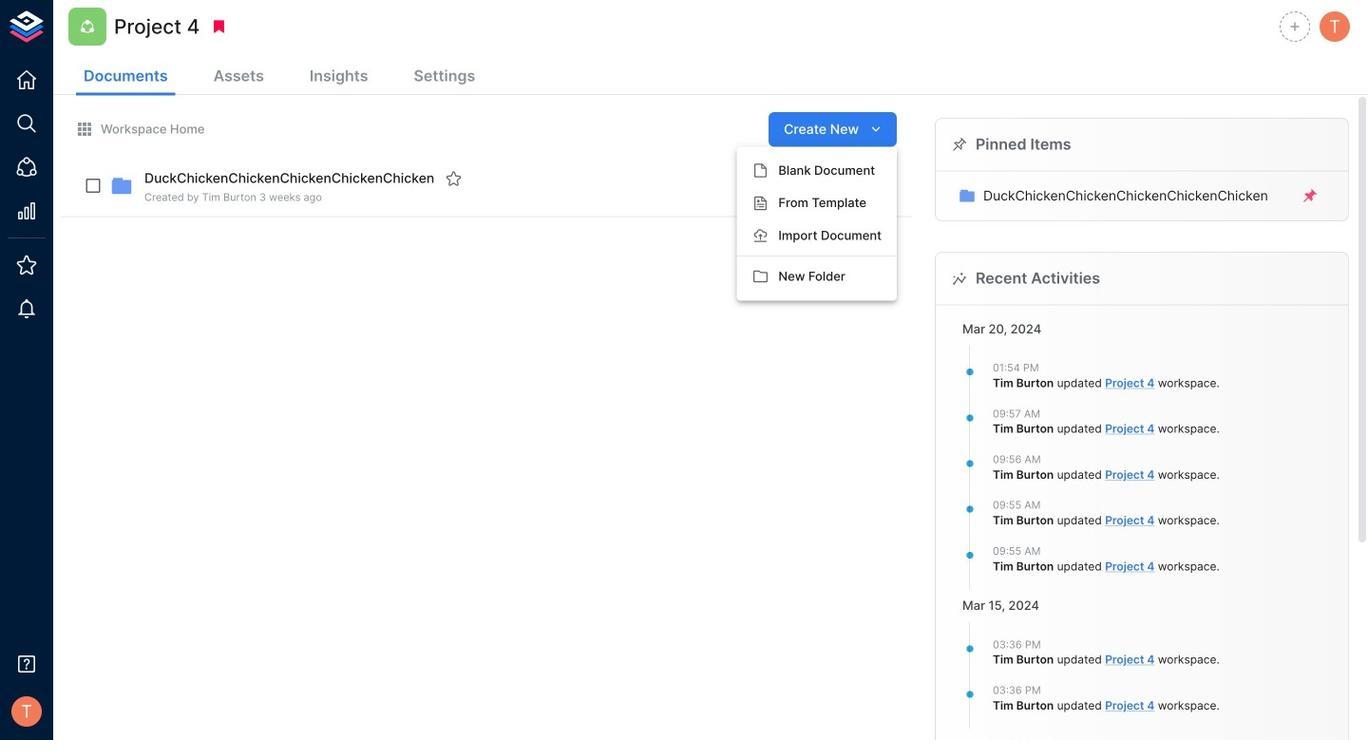 Task type: locate. For each thing, give the bounding box(es) containing it.
favorite image
[[445, 170, 462, 187]]

remove bookmark image
[[210, 18, 228, 35]]



Task type: describe. For each thing, give the bounding box(es) containing it.
unpin image
[[1302, 187, 1320, 205]]



Task type: vqa. For each thing, say whether or not it's contained in the screenshot.
Favorite image
yes



